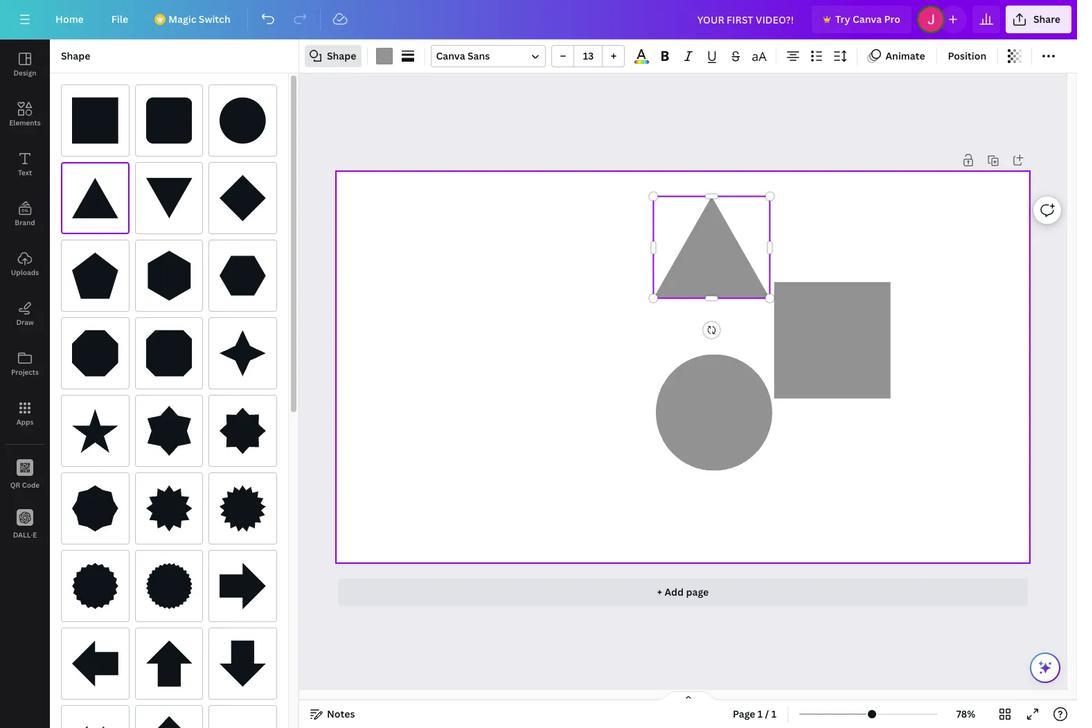 Task type: locate. For each thing, give the bounding box(es) containing it.
8-pointed star button
[[209, 395, 277, 467]]

design
[[13, 68, 36, 78]]

inflated 8-pointed star image
[[72, 484, 118, 534]]

position
[[948, 49, 987, 62]]

show pages image
[[655, 691, 722, 702]]

/
[[766, 708, 770, 721]]

try
[[836, 12, 851, 26]]

0 horizontal spatial canva
[[436, 49, 466, 62]]

4-pointed star button
[[209, 317, 277, 389]]

Banner 5 button
[[135, 317, 203, 389]]

1 left /
[[758, 708, 763, 721]]

Triangle down button
[[135, 162, 203, 234]]

position button
[[943, 45, 993, 67]]

canva
[[853, 12, 882, 26], [436, 49, 466, 62]]

17-pointed star button
[[209, 473, 277, 545]]

shape
[[61, 49, 90, 62], [327, 49, 357, 62]]

1 horizontal spatial canva
[[853, 12, 882, 26]]

rounded rectangle image
[[146, 96, 192, 146]]

text button
[[0, 139, 50, 189]]

shape button
[[305, 45, 362, 67]]

home
[[55, 12, 84, 26]]

shape down home link
[[61, 49, 90, 62]]

pro
[[885, 12, 901, 26]]

17-pointed star image
[[220, 484, 266, 534]]

+
[[658, 585, 663, 599]]

try canva pro button
[[812, 6, 912, 33]]

page
[[686, 585, 709, 599]]

draw
[[16, 317, 34, 327]]

2 shape from the left
[[327, 49, 357, 62]]

group
[[552, 45, 625, 67]]

page 1 / 1
[[733, 708, 777, 721]]

Design title text field
[[687, 6, 807, 33]]

1
[[758, 708, 763, 721], [772, 708, 777, 721]]

canva inside the try canva pro button
[[853, 12, 882, 26]]

1 shape from the left
[[61, 49, 90, 62]]

Vertical hexagon button
[[135, 240, 203, 312]]

1 horizontal spatial shape
[[327, 49, 357, 62]]

1 right /
[[772, 708, 777, 721]]

20-pointed star image
[[72, 561, 118, 611]]

notes button
[[305, 703, 361, 726]]

30-pointed star image
[[146, 561, 192, 611]]

Arrow vertical button
[[135, 706, 203, 728]]

elements button
[[0, 89, 50, 139]]

code
[[22, 480, 40, 490]]

equilateral triangle image
[[72, 173, 118, 223]]

Octagon button
[[61, 317, 129, 389]]

canva sans
[[436, 49, 490, 62]]

share button
[[1006, 6, 1072, 33]]

1 vertical spatial canva
[[436, 49, 466, 62]]

arrow horizontal image
[[72, 717, 118, 728]]

78% button
[[944, 703, 989, 726]]

vertical hexagon image
[[146, 251, 192, 301]]

None text field
[[674, 261, 750, 274]]

0 horizontal spatial shape
[[61, 49, 90, 62]]

shape inside dropdown button
[[327, 49, 357, 62]]

diamond image
[[220, 173, 266, 223]]

qr
[[10, 480, 20, 490]]

uploads
[[11, 268, 39, 277]]

brand button
[[0, 189, 50, 239]]

canva left the sans
[[436, 49, 466, 62]]

canva assistant image
[[1037, 660, 1054, 676]]

+ add page button
[[338, 578, 1028, 606]]

Pentagon button
[[61, 240, 129, 312]]

canva right try
[[853, 12, 882, 26]]

triangle down image
[[146, 173, 192, 223]]

0 horizontal spatial 1
[[758, 708, 763, 721]]

side panel tab list
[[0, 40, 50, 550]]

apps
[[16, 417, 34, 427]]

20-pointed star button
[[61, 550, 129, 622]]

6-pointed star image
[[146, 406, 192, 456]]

shape left #919191 icon at the left
[[327, 49, 357, 62]]

design button
[[0, 40, 50, 89]]

arrow right image
[[220, 561, 266, 611]]

12-pointed star button
[[135, 473, 203, 545]]

qr code
[[10, 480, 40, 490]]

1 horizontal spatial 1
[[772, 708, 777, 721]]

magic switch button
[[145, 6, 242, 33]]

arrow vertical image
[[146, 717, 192, 728]]

0 vertical spatial canva
[[853, 12, 882, 26]]

+ add page
[[658, 585, 709, 599]]

magic switch
[[169, 12, 231, 26]]

text
[[18, 168, 32, 177]]



Task type: vqa. For each thing, say whether or not it's contained in the screenshot.
🎁
no



Task type: describe. For each thing, give the bounding box(es) containing it.
arrow up image
[[146, 639, 192, 689]]

elements
[[9, 118, 41, 128]]

rectangle image
[[72, 96, 118, 146]]

sans
[[468, 49, 490, 62]]

Arrow block right button
[[209, 706, 277, 728]]

circle image
[[220, 96, 266, 146]]

pentagon image
[[72, 251, 118, 301]]

arrow down image
[[220, 639, 266, 689]]

animate button
[[864, 45, 931, 67]]

projects button
[[0, 339, 50, 389]]

Diamond button
[[209, 162, 277, 234]]

color range image
[[635, 60, 650, 64]]

1 1 from the left
[[758, 708, 763, 721]]

dall·e
[[13, 530, 37, 540]]

arrow left image
[[72, 639, 118, 689]]

projects
[[11, 367, 39, 377]]

Arrow left button
[[61, 628, 129, 700]]

Horizontal hexagon button
[[209, 240, 277, 312]]

share
[[1034, 12, 1061, 26]]

Arrow up button
[[135, 628, 203, 700]]

dall·e button
[[0, 500, 50, 550]]

banner 5 image
[[146, 329, 192, 378]]

qr code button
[[0, 450, 50, 500]]

canva sans button
[[431, 45, 546, 67]]

Inflated 8-pointed star button
[[61, 473, 129, 545]]

Arrow right button
[[209, 550, 277, 622]]

switch
[[199, 12, 231, 26]]

main menu bar
[[0, 0, 1078, 40]]

uploads button
[[0, 239, 50, 289]]

Arrow horizontal button
[[61, 706, 129, 728]]

6-pointed star button
[[135, 395, 203, 467]]

#919191 image
[[377, 48, 393, 64]]

add
[[665, 585, 684, 599]]

home link
[[44, 6, 95, 33]]

horizontal hexagon image
[[220, 251, 266, 301]]

2 1 from the left
[[772, 708, 777, 721]]

page
[[733, 708, 756, 721]]

5-pointed star image
[[72, 406, 118, 456]]

12-pointed star image
[[146, 484, 192, 534]]

canva inside popup button
[[436, 49, 466, 62]]

Equilateral triangle button
[[61, 162, 129, 234]]

brand
[[15, 218, 35, 227]]

8-pointed star image
[[220, 406, 266, 456]]

octagon image
[[72, 329, 118, 378]]

animate
[[886, 49, 926, 62]]

30-pointed star button
[[135, 550, 203, 622]]

file
[[111, 12, 128, 26]]

draw button
[[0, 289, 50, 339]]

Rounded Rectangle button
[[135, 85, 203, 157]]

Arrow down button
[[209, 628, 277, 700]]

– – number field
[[579, 49, 598, 62]]

try canva pro
[[836, 12, 901, 26]]

Circle button
[[209, 85, 277, 157]]

file button
[[100, 6, 139, 33]]

Rectangle button
[[61, 85, 129, 157]]

notes
[[327, 708, 355, 721]]

78%
[[957, 708, 976, 721]]

apps button
[[0, 389, 50, 439]]

magic
[[169, 12, 196, 26]]

5-pointed star button
[[61, 395, 129, 467]]

4-pointed star image
[[220, 329, 266, 378]]



